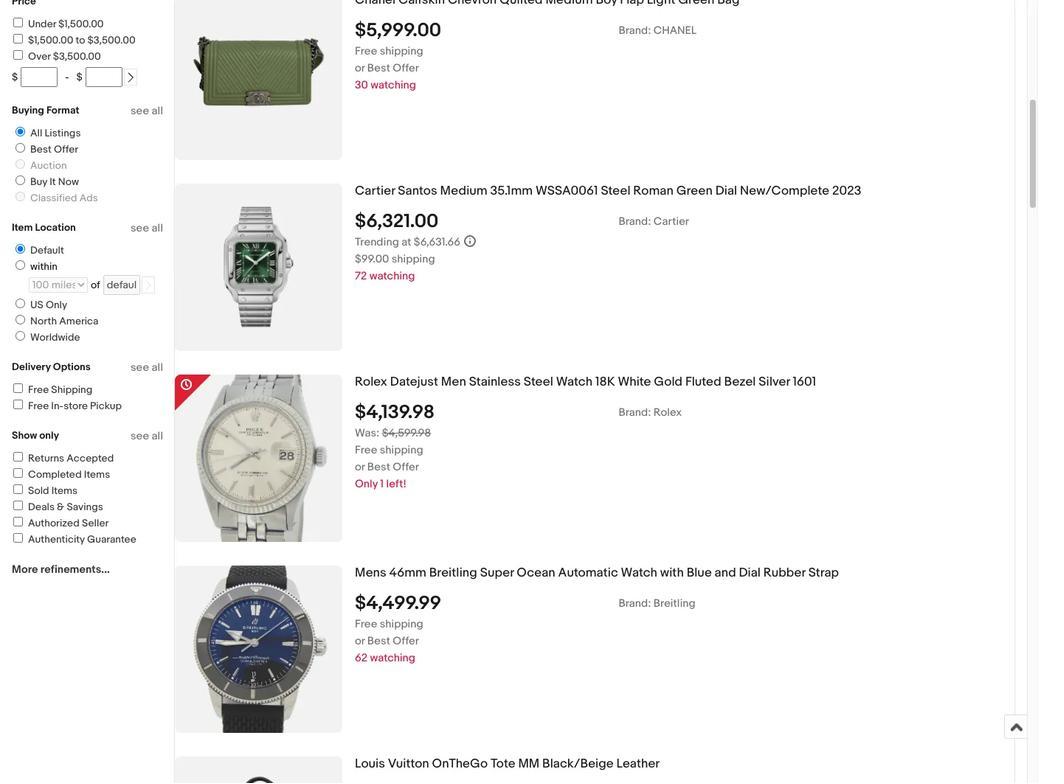 Task type: vqa. For each thing, say whether or not it's contained in the screenshot.
right Bids
no



Task type: locate. For each thing, give the bounding box(es) containing it.
watching right '30'
[[371, 78, 416, 92]]

see for returns accepted
[[131, 430, 149, 444]]

see for free shipping
[[131, 361, 149, 375]]

or inside brand: breitling free shipping or best offer 62 watching
[[355, 635, 365, 649]]

stainless
[[469, 375, 521, 390]]

$6,321.00
[[355, 210, 439, 233]]

within radio
[[16, 261, 25, 270]]

1601
[[793, 375, 817, 390]]

watch inside rolex datejust men stainless steel watch 18k white gold fluted bezel silver 1601 link
[[556, 375, 593, 390]]

0 vertical spatial cartier
[[355, 184, 395, 198]]

1 horizontal spatial watch
[[621, 566, 658, 581]]

0 horizontal spatial rolex
[[355, 375, 387, 390]]

3 or from the top
[[355, 635, 365, 649]]

Under $1,500.00 checkbox
[[13, 18, 23, 27]]

more
[[12, 563, 38, 577]]

free
[[355, 44, 378, 58], [28, 384, 49, 396], [28, 400, 49, 413], [355, 443, 378, 457], [355, 618, 378, 632]]

louis
[[355, 757, 385, 772]]

Free Shipping checkbox
[[13, 384, 23, 393]]

4 see all button from the top
[[131, 430, 163, 444]]

watch left 18k
[[556, 375, 593, 390]]

0 horizontal spatial dial
[[716, 184, 738, 198]]

chanel calfskin chevron quilted medium boy flap light green bag image
[[175, 0, 343, 160]]

1 or from the top
[[355, 61, 365, 75]]

sold
[[28, 485, 49, 498]]

-
[[65, 71, 69, 83]]

brand: chanel free shipping or best offer 30 watching
[[355, 23, 697, 92]]

2 see from the top
[[131, 221, 149, 235]]

watching
[[371, 78, 416, 92], [370, 269, 415, 283], [370, 652, 416, 666]]

0 horizontal spatial items
[[51, 485, 78, 498]]

2 see all button from the top
[[131, 221, 163, 235]]

$1,500.00
[[58, 18, 104, 30], [28, 34, 73, 47]]

1 vertical spatial or
[[355, 460, 365, 474]]

auction
[[30, 159, 67, 172]]

0 vertical spatial watching
[[371, 78, 416, 92]]

0 vertical spatial items
[[84, 469, 110, 481]]

$ for minimum value text box
[[12, 71, 18, 83]]

default text field
[[103, 275, 140, 295]]

$1,500.00 to $3,500.00 link
[[11, 34, 136, 47]]

or down was:
[[355, 460, 365, 474]]

2 vertical spatial watching
[[370, 652, 416, 666]]

shipping inside $99.00 shipping 72 watching
[[392, 252, 435, 266]]

green
[[677, 184, 713, 198]]

chanel
[[654, 23, 697, 37]]

steel left roman at the right top of page
[[601, 184, 631, 198]]

blue
[[687, 566, 712, 581]]

shipping
[[380, 44, 423, 58], [392, 252, 435, 266], [380, 443, 423, 457], [380, 618, 423, 632]]

only up "north america" link
[[46, 299, 67, 312]]

free inside brand: breitling free shipping or best offer 62 watching
[[355, 618, 378, 632]]

all listings link
[[10, 127, 84, 140]]

0 vertical spatial or
[[355, 61, 365, 75]]

1 horizontal spatial cartier
[[654, 215, 689, 229]]

watching down $99.00
[[370, 269, 415, 283]]

dial
[[716, 184, 738, 198], [739, 566, 761, 581]]

1 vertical spatial watching
[[370, 269, 415, 283]]

brand: left chanel
[[619, 23, 651, 37]]

cartier up the $6,321.00
[[355, 184, 395, 198]]

breitling
[[429, 566, 477, 581], [654, 597, 696, 611]]

rolex down gold
[[654, 406, 682, 420]]

wssa0061
[[536, 184, 598, 198]]

2 see all from the top
[[131, 221, 163, 235]]

medium
[[440, 184, 488, 198]]

4 brand: from the top
[[619, 597, 651, 611]]

watch inside mens 46mm breitling super ocean automatic watch with blue and dial rubber strap "link"
[[621, 566, 658, 581]]

3 all from the top
[[152, 361, 163, 375]]

leather
[[617, 757, 660, 772]]

brand: inside brand: rolex was: $4,599.98 free shipping or best offer only 1 left!
[[619, 406, 651, 420]]

rubber
[[764, 566, 806, 581]]

or up 62
[[355, 635, 365, 649]]

0 horizontal spatial watch
[[556, 375, 593, 390]]

best inside brand: chanel free shipping or best offer 30 watching
[[367, 61, 390, 75]]

all for free shipping
[[152, 361, 163, 375]]

offer inside brand: rolex was: $4,599.98 free shipping or best offer only 1 left!
[[393, 460, 419, 474]]

only
[[46, 299, 67, 312], [355, 477, 378, 491]]

worldwide
[[30, 331, 80, 344]]

1 horizontal spatial items
[[84, 469, 110, 481]]

free in-store pickup
[[28, 400, 122, 413]]

rolex up $4,139.98
[[355, 375, 387, 390]]

or inside brand: chanel free shipping or best offer 30 watching
[[355, 61, 365, 75]]

items down accepted
[[84, 469, 110, 481]]

2 $ from the left
[[76, 71, 83, 83]]

brand:
[[619, 23, 651, 37], [619, 215, 651, 229], [619, 406, 651, 420], [619, 597, 651, 611]]

see all button for returns accepted
[[131, 430, 163, 444]]

see for default
[[131, 221, 149, 235]]

1 see from the top
[[131, 104, 149, 118]]

brand: for chanel
[[619, 23, 651, 37]]

Classified Ads radio
[[16, 192, 25, 202]]

brand: for breitling
[[619, 597, 651, 611]]

free down was:
[[355, 443, 378, 457]]

dial right and
[[739, 566, 761, 581]]

0 vertical spatial dial
[[716, 184, 738, 198]]

see all
[[131, 104, 163, 118], [131, 221, 163, 235], [131, 361, 163, 375], [131, 430, 163, 444]]

only
[[39, 430, 59, 442]]

free right the 'free shipping' option
[[28, 384, 49, 396]]

$5,999.00
[[355, 19, 442, 42]]

1 vertical spatial $3,500.00
[[53, 50, 101, 63]]

$6,631.66
[[414, 235, 461, 249]]

under $1,500.00 link
[[11, 18, 104, 30]]

1
[[380, 477, 384, 491]]

1 see all from the top
[[131, 104, 163, 118]]

$1,500.00 up over $3,500.00 link
[[28, 34, 73, 47]]

shipping down $5,999.00 on the top left of the page
[[380, 44, 423, 58]]

under
[[28, 18, 56, 30]]

trending at $6,631.66
[[355, 235, 461, 249]]

see all button for all listings
[[131, 104, 163, 118]]

free up 62
[[355, 618, 378, 632]]

offer down listings
[[54, 143, 78, 156]]

3 see from the top
[[131, 361, 149, 375]]

authenticity guarantee
[[28, 534, 136, 546]]

items up "deals & savings"
[[51, 485, 78, 498]]

1 vertical spatial rolex
[[654, 406, 682, 420]]

shipping down trending at $6,631.66 on the left top
[[392, 252, 435, 266]]

accepted
[[67, 453, 114, 465]]

4 all from the top
[[152, 430, 163, 444]]

mens 46mm breitling super ocean automatic watch with blue and dial rubber strap image
[[177, 566, 340, 734]]

brand: down "mens 46mm breitling super ocean automatic watch with blue and dial rubber strap"
[[619, 597, 651, 611]]

0 horizontal spatial cartier
[[355, 184, 395, 198]]

returns accepted link
[[11, 453, 114, 465]]

1 horizontal spatial $
[[76, 71, 83, 83]]

guarantee
[[87, 534, 136, 546]]

2 vertical spatial or
[[355, 635, 365, 649]]

3 see all button from the top
[[131, 361, 163, 375]]

1 vertical spatial items
[[51, 485, 78, 498]]

refinements...
[[40, 563, 110, 577]]

us only
[[30, 299, 67, 312]]

items for completed items
[[84, 469, 110, 481]]

3 see all from the top
[[131, 361, 163, 375]]

3 brand: from the top
[[619, 406, 651, 420]]

see all for returns accepted
[[131, 430, 163, 444]]

buy it now link
[[10, 176, 82, 188]]

watching inside brand: chanel free shipping or best offer 30 watching
[[371, 78, 416, 92]]

1 vertical spatial dial
[[739, 566, 761, 581]]

new/complete
[[740, 184, 830, 198]]

$ right -
[[76, 71, 83, 83]]

brand: for rolex
[[619, 406, 651, 420]]

Best Offer radio
[[16, 143, 25, 153]]

brand: inside brand: breitling free shipping or best offer 62 watching
[[619, 597, 651, 611]]

shipping inside brand: breitling free shipping or best offer 62 watching
[[380, 618, 423, 632]]

$1,500.00 up to
[[58, 18, 104, 30]]

item location
[[12, 221, 76, 234]]

only inside brand: rolex was: $4,599.98 free shipping or best offer only 1 left!
[[355, 477, 378, 491]]

dial right green
[[716, 184, 738, 198]]

1 see all button from the top
[[131, 104, 163, 118]]

breitling down with
[[654, 597, 696, 611]]

shipping down $4,599.98
[[380, 443, 423, 457]]

1 vertical spatial watch
[[621, 566, 658, 581]]

best up 62
[[367, 635, 390, 649]]

0 vertical spatial watch
[[556, 375, 593, 390]]

best up 1
[[367, 460, 390, 474]]

$3,500.00
[[88, 34, 136, 47], [53, 50, 101, 63]]

with
[[661, 566, 684, 581]]

0 vertical spatial breitling
[[429, 566, 477, 581]]

1 horizontal spatial only
[[355, 477, 378, 491]]

offer
[[393, 61, 419, 75], [54, 143, 78, 156], [393, 460, 419, 474], [393, 635, 419, 649]]

brand: down the white
[[619, 406, 651, 420]]

offer down $5,999.00 on the top left of the page
[[393, 61, 419, 75]]

watch left with
[[621, 566, 658, 581]]

0 horizontal spatial $
[[12, 71, 18, 83]]

see all for free shipping
[[131, 361, 163, 375]]

now
[[58, 176, 79, 188]]

shipping down "$4,499.99"
[[380, 618, 423, 632]]

1 all from the top
[[152, 104, 163, 118]]

0 horizontal spatial only
[[46, 299, 67, 312]]

1 horizontal spatial dial
[[739, 566, 761, 581]]

0 vertical spatial only
[[46, 299, 67, 312]]

$4,599.98
[[382, 426, 431, 440]]

offer up "left!"
[[393, 460, 419, 474]]

offer down "$4,499.99"
[[393, 635, 419, 649]]

$3,500.00 down to
[[53, 50, 101, 63]]

or inside brand: rolex was: $4,599.98 free shipping or best offer only 1 left!
[[355, 460, 365, 474]]

2 brand: from the top
[[619, 215, 651, 229]]

brand: down roman at the right top of page
[[619, 215, 651, 229]]

over $3,500.00 link
[[11, 50, 101, 63]]

savings
[[67, 501, 103, 514]]

watching right 62
[[370, 652, 416, 666]]

cartier down cartier santos medium 35.1mm wssa0061 steel roman green dial new/complete 2023 link
[[654, 215, 689, 229]]

buy it now
[[30, 176, 79, 188]]

2 all from the top
[[152, 221, 163, 235]]

north
[[30, 315, 57, 328]]

listings
[[45, 127, 81, 140]]

datejust
[[390, 375, 438, 390]]

watching for $5,999.00
[[371, 78, 416, 92]]

items
[[84, 469, 110, 481], [51, 485, 78, 498]]

store
[[64, 400, 88, 413]]

returns accepted
[[28, 453, 114, 465]]

only left 1
[[355, 477, 378, 491]]

completed
[[28, 469, 82, 481]]

Authorized Seller checkbox
[[13, 517, 23, 527]]

0 horizontal spatial breitling
[[429, 566, 477, 581]]

offer inside brand: chanel free shipping or best offer 30 watching
[[393, 61, 419, 75]]

men
[[441, 375, 466, 390]]

1 vertical spatial breitling
[[654, 597, 696, 611]]

Maximum Value text field
[[85, 67, 122, 87]]

1 brand: from the top
[[619, 23, 651, 37]]

1 horizontal spatial breitling
[[654, 597, 696, 611]]

best up '30'
[[367, 61, 390, 75]]

see all button for default
[[131, 221, 163, 235]]

authenticity
[[28, 534, 85, 546]]

1 $ from the left
[[12, 71, 18, 83]]

$3,500.00 right to
[[88, 34, 136, 47]]

rolex datejust men stainless steel watch 18k white gold fluted bezel silver 1601 image
[[186, 375, 332, 542]]

1 vertical spatial only
[[355, 477, 378, 491]]

breitling left super
[[429, 566, 477, 581]]

1 horizontal spatial rolex
[[654, 406, 682, 420]]

within
[[30, 261, 58, 273]]

dial inside "link"
[[739, 566, 761, 581]]

$ down over $3,500.00 "checkbox"
[[12, 71, 18, 83]]

automatic
[[559, 566, 618, 581]]

authenticity guarantee link
[[11, 534, 136, 546]]

2 or from the top
[[355, 460, 365, 474]]

shipping
[[51, 384, 92, 396]]

cartier santos medium 35.1mm wssa0061 steel roman green dial new/complete 2023 image
[[175, 205, 343, 330]]

4 see all from the top
[[131, 430, 163, 444]]

0 vertical spatial steel
[[601, 184, 631, 198]]

$99.00 shipping 72 watching
[[355, 252, 435, 283]]

free shipping
[[28, 384, 92, 396]]

or for $4,499.99
[[355, 635, 365, 649]]

default
[[30, 244, 64, 257]]

4 see from the top
[[131, 430, 149, 444]]

or up '30'
[[355, 61, 365, 75]]

1 vertical spatial steel
[[524, 375, 554, 390]]

watching inside brand: breitling free shipping or best offer 62 watching
[[370, 652, 416, 666]]

steel right stainless
[[524, 375, 554, 390]]

Free In-store Pickup checkbox
[[13, 400, 23, 410]]

0 horizontal spatial steel
[[524, 375, 554, 390]]

over
[[28, 50, 51, 63]]

62
[[355, 652, 368, 666]]

free up '30'
[[355, 44, 378, 58]]

0 vertical spatial rolex
[[355, 375, 387, 390]]

watching for $4,499.99
[[370, 652, 416, 666]]

see
[[131, 104, 149, 118], [131, 221, 149, 235], [131, 361, 149, 375], [131, 430, 149, 444]]

brand: inside brand: chanel free shipping or best offer 30 watching
[[619, 23, 651, 37]]



Task type: describe. For each thing, give the bounding box(es) containing it.
deals & savings link
[[11, 501, 103, 514]]

buying format
[[12, 104, 79, 117]]

All Listings radio
[[16, 127, 25, 137]]

brand: for cartier
[[619, 215, 651, 229]]

buying
[[12, 104, 44, 117]]

35.1mm
[[491, 184, 533, 198]]

see for all listings
[[131, 104, 149, 118]]

delivery options
[[12, 361, 91, 374]]

gold
[[654, 375, 683, 390]]

fluted
[[686, 375, 722, 390]]

black/beige
[[543, 757, 614, 772]]

auction link
[[10, 159, 70, 172]]

mens
[[355, 566, 387, 581]]

see all button for free shipping
[[131, 361, 163, 375]]

Deals & Savings checkbox
[[13, 501, 23, 511]]

go image
[[143, 281, 153, 291]]

bezel
[[725, 375, 756, 390]]

Auction radio
[[16, 159, 25, 169]]

see all for all listings
[[131, 104, 163, 118]]

all for default
[[152, 221, 163, 235]]

show only
[[12, 430, 59, 442]]

show
[[12, 430, 37, 442]]

0 vertical spatial $1,500.00
[[58, 18, 104, 30]]

Default radio
[[16, 244, 25, 254]]

seller
[[82, 517, 109, 530]]

shipping inside brand: rolex was: $4,599.98 free shipping or best offer only 1 left!
[[380, 443, 423, 457]]

onthego
[[432, 757, 488, 772]]

sold items link
[[11, 485, 78, 498]]

Over $3,500.00 checkbox
[[13, 50, 23, 60]]

rolex datejust men stainless steel watch 18k white gold fluted bezel silver 1601 link
[[355, 375, 1015, 390]]

1 horizontal spatial steel
[[601, 184, 631, 198]]

shipping inside brand: chanel free shipping or best offer 30 watching
[[380, 44, 423, 58]]

North America radio
[[16, 315, 25, 325]]

best up auction link
[[30, 143, 52, 156]]

super
[[480, 566, 514, 581]]

was:
[[355, 426, 380, 440]]

classified ads link
[[10, 192, 101, 204]]

us only link
[[10, 299, 70, 312]]

$ for maximum value text box
[[76, 71, 83, 83]]

completed items
[[28, 469, 110, 481]]

items for sold items
[[51, 485, 78, 498]]

ads
[[80, 192, 98, 204]]

louis vuitton onthego tote mm black/beige leather link
[[355, 757, 1015, 773]]

free inside brand: rolex was: $4,599.98 free shipping or best offer only 1 left!
[[355, 443, 378, 457]]

$4,499.99
[[355, 593, 442, 615]]

default link
[[10, 244, 67, 257]]

north america link
[[10, 315, 102, 328]]

deals
[[28, 501, 55, 514]]

worldwide link
[[10, 331, 83, 344]]

more refinements...
[[12, 563, 110, 577]]

over $3,500.00
[[28, 50, 101, 63]]

72
[[355, 269, 367, 283]]

all for returns accepted
[[152, 430, 163, 444]]

best inside brand: breitling free shipping or best offer 62 watching
[[367, 635, 390, 649]]

roman
[[634, 184, 674, 198]]

brand: cartier
[[619, 215, 689, 229]]

location
[[35, 221, 76, 234]]

rolex datejust men stainless steel watch 18k white gold fluted bezel silver 1601
[[355, 375, 817, 390]]

US Only radio
[[16, 299, 25, 309]]

classified
[[30, 192, 77, 204]]

under $1,500.00
[[28, 18, 104, 30]]

and
[[715, 566, 736, 581]]

free inside brand: chanel free shipping or best offer 30 watching
[[355, 44, 378, 58]]

or for $5,999.00
[[355, 61, 365, 75]]

2023
[[833, 184, 862, 198]]

all
[[30, 127, 42, 140]]

left!
[[386, 477, 407, 491]]

watching inside $99.00 shipping 72 watching
[[370, 269, 415, 283]]

see all for default
[[131, 221, 163, 235]]

brand: rolex was: $4,599.98 free shipping or best offer only 1 left!
[[355, 406, 682, 491]]

1 vertical spatial $1,500.00
[[28, 34, 73, 47]]

free shipping link
[[11, 384, 92, 396]]

santos
[[398, 184, 438, 198]]

returns
[[28, 453, 64, 465]]

pickup
[[90, 400, 122, 413]]

30
[[355, 78, 368, 92]]

mm
[[519, 757, 540, 772]]

at
[[402, 235, 411, 249]]

Completed Items checkbox
[[13, 469, 23, 478]]

vuitton
[[388, 757, 429, 772]]

silver
[[759, 375, 790, 390]]

to
[[76, 34, 85, 47]]

free left in-
[[28, 400, 49, 413]]

Returns Accepted checkbox
[[13, 453, 23, 462]]

offer inside brand: breitling free shipping or best offer 62 watching
[[393, 635, 419, 649]]

1 vertical spatial cartier
[[654, 215, 689, 229]]

mens 46mm breitling super ocean automatic watch with blue and dial rubber strap link
[[355, 566, 1015, 581]]

$1,500.00 to $3,500.00 checkbox
[[13, 34, 23, 44]]

of
[[91, 279, 100, 292]]

Minimum Value text field
[[21, 67, 58, 87]]

all for all listings
[[152, 104, 163, 118]]

delivery
[[12, 361, 51, 374]]

in-
[[51, 400, 64, 413]]

cartier santos medium 35.1mm wssa0061 steel roman green dial new/complete 2023 link
[[355, 184, 1015, 199]]

Worldwide radio
[[16, 331, 25, 341]]

best inside brand: rolex was: $4,599.98 free shipping or best offer only 1 left!
[[367, 460, 390, 474]]

46mm
[[389, 566, 427, 581]]

$99.00
[[355, 252, 389, 266]]

mens 46mm breitling super ocean automatic watch with blue and dial rubber strap
[[355, 566, 839, 581]]

all listings
[[30, 127, 81, 140]]

0 vertical spatial $3,500.00
[[88, 34, 136, 47]]

submit price range image
[[125, 73, 136, 83]]

more refinements... button
[[12, 563, 110, 577]]

strap
[[809, 566, 839, 581]]

Buy It Now radio
[[16, 176, 25, 185]]

Sold Items checkbox
[[13, 485, 23, 495]]

breitling inside "link"
[[429, 566, 477, 581]]

rolex inside brand: rolex was: $4,599.98 free shipping or best offer only 1 left!
[[654, 406, 682, 420]]

&
[[57, 501, 64, 514]]

breitling inside brand: breitling free shipping or best offer 62 watching
[[654, 597, 696, 611]]

sold items
[[28, 485, 78, 498]]

tote
[[491, 757, 516, 772]]

authorized
[[28, 517, 80, 530]]

trending
[[355, 235, 399, 249]]

us
[[30, 299, 43, 312]]

buy
[[30, 176, 47, 188]]

format
[[46, 104, 79, 117]]

louis vuitton onthego tote mm black/beige leather image
[[194, 757, 324, 784]]

louis vuitton onthego tote mm black/beige leather
[[355, 757, 660, 772]]

options
[[53, 361, 91, 374]]

america
[[59, 315, 99, 328]]

Authenticity Guarantee checkbox
[[13, 534, 23, 543]]

brand: breitling free shipping or best offer 62 watching
[[355, 597, 696, 666]]



